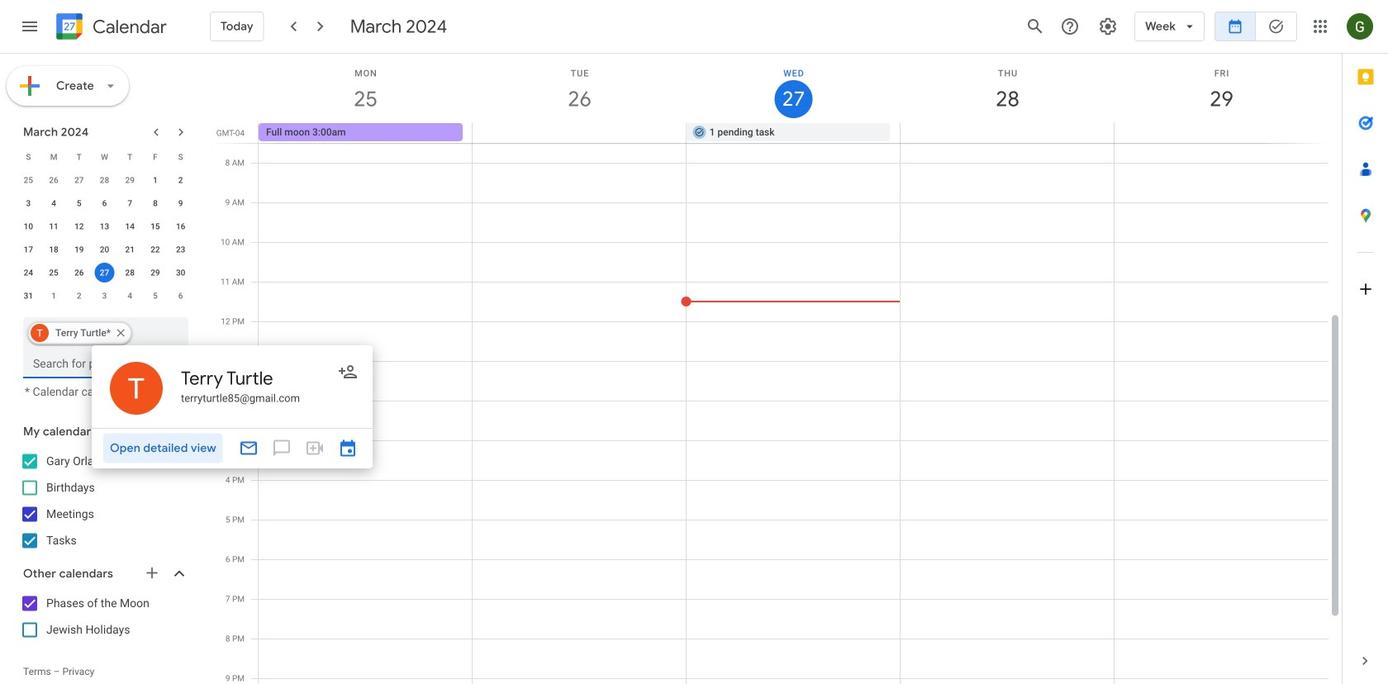 Task type: locate. For each thing, give the bounding box(es) containing it.
selected people list box
[[23, 317, 188, 349]]

8 element
[[145, 193, 165, 213]]

19 element
[[69, 240, 89, 260]]

cell
[[473, 123, 686, 143], [900, 123, 1114, 143], [1114, 123, 1328, 143], [92, 261, 117, 284]]

april 4 element
[[120, 286, 140, 306]]

9 element
[[171, 193, 191, 213]]

main drawer image
[[20, 17, 40, 36]]

None search field
[[0, 311, 205, 399]]

settings menu image
[[1098, 17, 1118, 36]]

31 element
[[18, 286, 38, 306]]

add other calendars image
[[144, 565, 160, 581]]

cell inside march 2024 grid
[[92, 261, 117, 284]]

april 5 element
[[145, 286, 165, 306]]

march 2024 grid
[[16, 145, 193, 307]]

row group
[[16, 169, 193, 307]]

february 27 element
[[69, 170, 89, 190]]

17 element
[[18, 240, 38, 260]]

heading
[[89, 17, 167, 37]]

13 element
[[95, 217, 114, 236]]

22 element
[[145, 240, 165, 260]]

april 3 element
[[95, 286, 114, 306]]

grid
[[212, 54, 1342, 684]]

3 element
[[18, 193, 38, 213]]

row
[[251, 123, 1342, 143], [16, 145, 193, 169], [16, 169, 193, 192], [16, 192, 193, 215], [16, 215, 193, 238], [16, 238, 193, 261], [16, 261, 193, 284], [16, 284, 193, 307]]

february 25 element
[[18, 170, 38, 190]]

24 element
[[18, 263, 38, 283]]

12 element
[[69, 217, 89, 236]]

heading inside calendar element
[[89, 17, 167, 37]]

april 2 element
[[69, 286, 89, 306]]

16 element
[[171, 217, 191, 236]]

tab list
[[1343, 54, 1388, 638]]

Search for people text field
[[33, 349, 179, 379]]

26 element
[[69, 263, 89, 283]]

terry turtle, selected option
[[27, 320, 132, 346]]

4 element
[[44, 193, 64, 213]]



Task type: vqa. For each thing, say whether or not it's contained in the screenshot.
topmost Nov , Fri
no



Task type: describe. For each thing, give the bounding box(es) containing it.
april 1 element
[[44, 286, 64, 306]]

20 element
[[95, 240, 114, 260]]

calendar element
[[53, 10, 167, 46]]

10 element
[[18, 217, 38, 236]]

18 element
[[44, 240, 64, 260]]

23 element
[[171, 240, 191, 260]]

other calendars list
[[3, 590, 205, 643]]

1 element
[[145, 170, 165, 190]]

february 29 element
[[120, 170, 140, 190]]

2 element
[[171, 170, 191, 190]]

my calendars list
[[3, 448, 205, 554]]

11 element
[[44, 217, 64, 236]]

15 element
[[145, 217, 165, 236]]

6 element
[[95, 193, 114, 213]]

february 28 element
[[95, 170, 114, 190]]

information card element
[[92, 345, 373, 469]]

28 element
[[120, 263, 140, 283]]

30 element
[[171, 263, 191, 283]]

21 element
[[120, 240, 140, 260]]

29 element
[[145, 263, 165, 283]]

27, today element
[[95, 263, 114, 283]]

february 26 element
[[44, 170, 64, 190]]

april 6 element
[[171, 286, 191, 306]]

14 element
[[120, 217, 140, 236]]

5 element
[[69, 193, 89, 213]]

7 element
[[120, 193, 140, 213]]

25 element
[[44, 263, 64, 283]]



